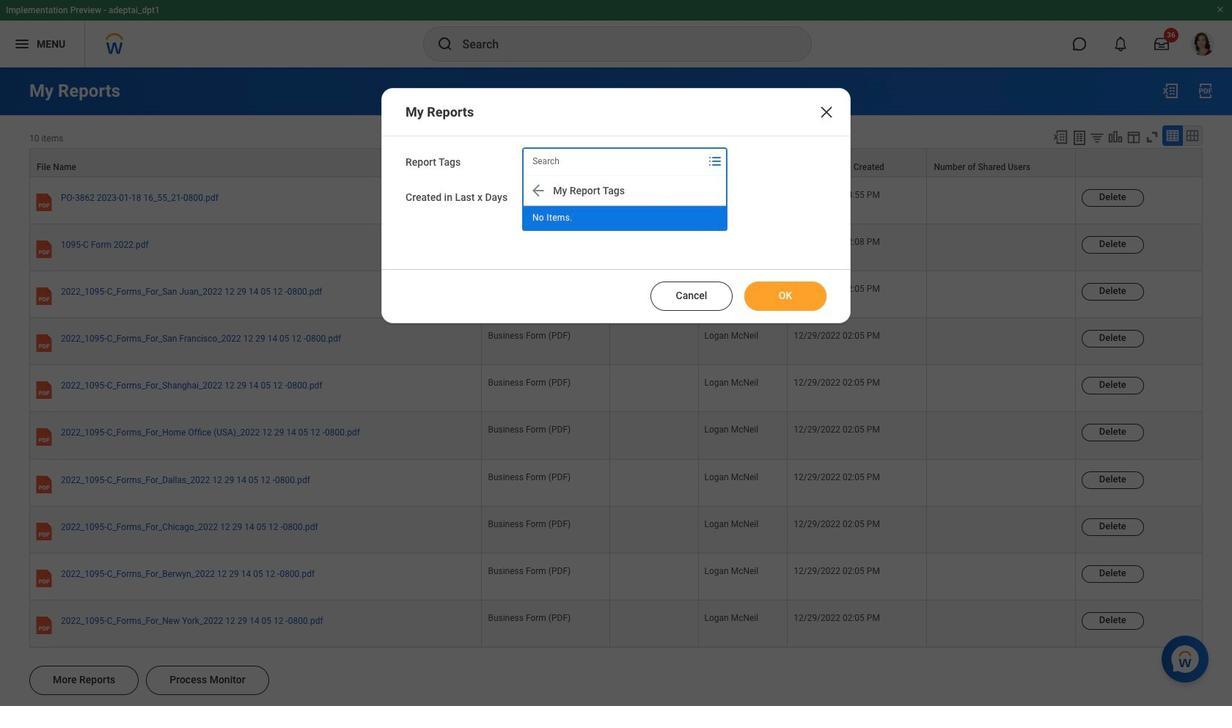 Task type: describe. For each thing, give the bounding box(es) containing it.
expand table image
[[1186, 128, 1200, 143]]

profile logan mcneil element
[[1183, 28, 1224, 60]]

search image
[[436, 35, 454, 53]]

click to view/edit grid preferences image
[[1126, 129, 1142, 145]]

Search field
[[523, 148, 704, 175]]

10 row from the top
[[29, 554, 1203, 601]]

select to filter grid data image
[[1090, 130, 1106, 145]]

6 row from the top
[[29, 366, 1203, 413]]

9 row from the top
[[29, 507, 1203, 554]]

4 row from the top
[[29, 272, 1203, 319]]

export to excel image
[[1162, 82, 1180, 100]]

3 row from the top
[[29, 225, 1203, 272]]

notifications large image
[[1114, 37, 1128, 51]]

export to excel image
[[1053, 129, 1069, 145]]

view printable version (pdf) image
[[1197, 82, 1215, 100]]

export to worksheets image
[[1071, 129, 1089, 147]]



Task type: locate. For each thing, give the bounding box(es) containing it.
close environment banner image
[[1216, 5, 1225, 14]]

11 row from the top
[[29, 601, 1203, 648]]

fullscreen image
[[1145, 129, 1161, 145]]

5 row from the top
[[29, 319, 1203, 366]]

cell
[[610, 178, 699, 225], [928, 178, 1076, 225], [482, 225, 610, 272], [610, 225, 699, 272], [699, 225, 788, 272], [928, 225, 1076, 272], [482, 272, 610, 319], [610, 272, 699, 319], [928, 272, 1076, 319], [610, 319, 699, 366], [928, 319, 1076, 366], [610, 366, 699, 413], [928, 366, 1076, 413], [610, 413, 699, 460], [928, 413, 1076, 460], [610, 460, 699, 507], [928, 460, 1076, 507], [610, 507, 699, 554], [928, 507, 1076, 554], [610, 554, 699, 601], [928, 554, 1076, 601], [610, 601, 699, 648], [928, 601, 1076, 648]]

main content
[[0, 67, 1233, 707]]

x image
[[818, 103, 836, 121]]

arrow left image
[[530, 182, 547, 200]]

dialog
[[382, 88, 851, 324]]

prompts image
[[707, 153, 724, 170]]

8 row from the top
[[29, 460, 1203, 507]]

row
[[29, 148, 1203, 178], [29, 178, 1203, 225], [29, 225, 1203, 272], [29, 272, 1203, 319], [29, 319, 1203, 366], [29, 366, 1203, 413], [29, 413, 1203, 460], [29, 460, 1203, 507], [29, 507, 1203, 554], [29, 554, 1203, 601], [29, 601, 1203, 648]]

inbox large image
[[1155, 37, 1170, 51]]

banner
[[0, 0, 1233, 67]]

2 row from the top
[[29, 178, 1203, 225]]

toolbar
[[1046, 125, 1203, 148]]

table image
[[1166, 128, 1181, 143]]

1 row from the top
[[29, 148, 1203, 178]]

None text field
[[522, 183, 728, 212]]

7 row from the top
[[29, 413, 1203, 460]]



Task type: vqa. For each thing, say whether or not it's contained in the screenshot.
expand table image
yes



